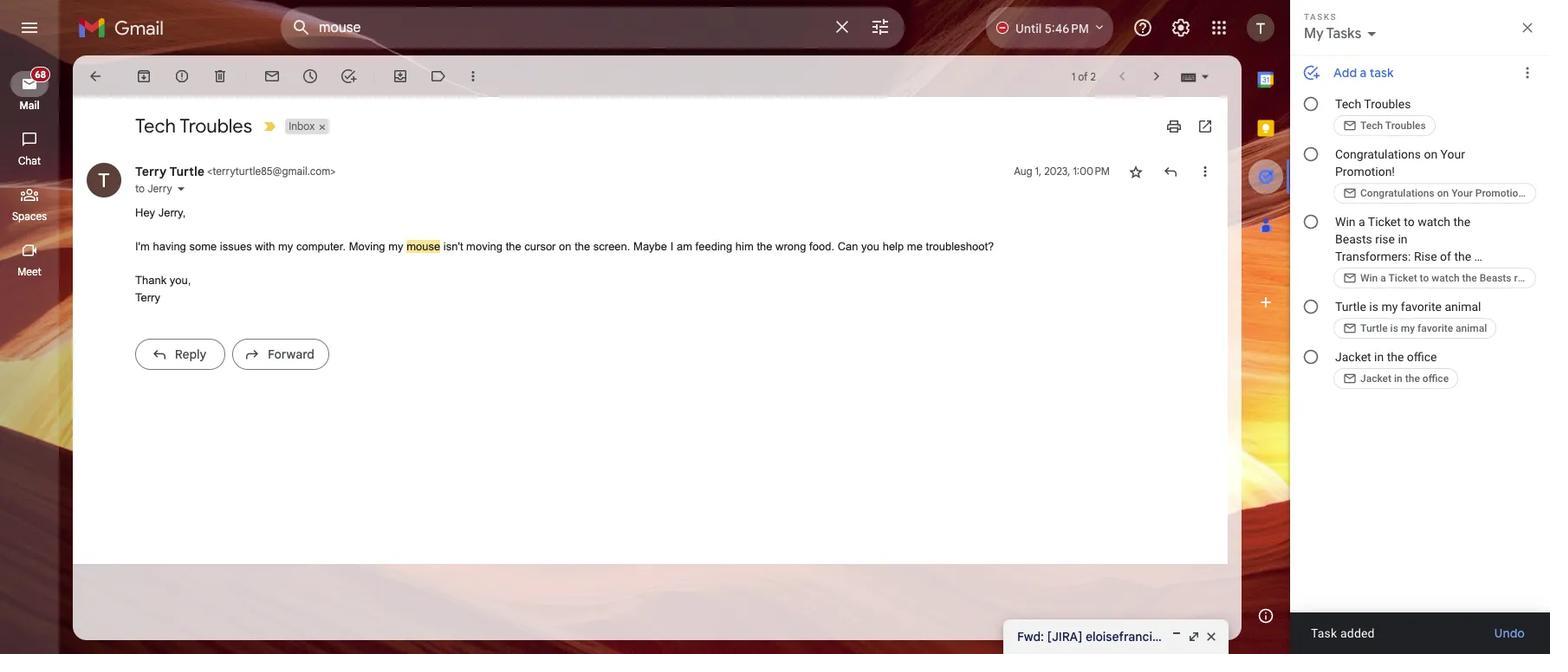 Task type: vqa. For each thing, say whether or not it's contained in the screenshot.
he
no



Task type: locate. For each thing, give the bounding box(es) containing it.
[jira]
[[1047, 629, 1083, 645]]

forward link
[[232, 339, 329, 370]]

reply
[[175, 347, 206, 362]]

Search in mail search field
[[281, 7, 905, 49]]

aug
[[1014, 165, 1033, 178]]

food.
[[809, 240, 835, 253]]

delete image
[[211, 68, 229, 85]]

clear search image
[[825, 10, 860, 44]]

mail heading
[[0, 99, 59, 113]]

am
[[677, 240, 692, 253]]

my left mouse
[[388, 240, 403, 253]]

terry
[[135, 164, 167, 179], [135, 291, 160, 304]]

gmail image
[[78, 10, 172, 45]]

chat heading
[[0, 154, 59, 168]]

inbox
[[289, 120, 315, 133]]

you right can
[[861, 240, 880, 253]]

0 horizontal spatial you
[[861, 240, 880, 253]]

1
[[1072, 70, 1075, 83]]

side panel section
[[1242, 55, 1290, 640]]

hey jerry,
[[135, 206, 186, 219]]

add to tasks image
[[340, 68, 357, 85]]

archive image
[[135, 68, 153, 85]]

settings image
[[1171, 17, 1192, 38]]

help
[[883, 240, 904, 253]]

more image
[[464, 68, 482, 85]]

turtle
[[169, 164, 205, 179]]

tech
[[135, 114, 176, 138]]

spaces
[[12, 210, 47, 223]]

some
[[189, 240, 217, 253]]

of
[[1078, 70, 1088, 83]]

on
[[559, 240, 572, 253]]

chat
[[18, 154, 41, 167]]

troubles
[[180, 114, 252, 138]]

1 of 2
[[1072, 70, 1096, 83]]

move to inbox image
[[392, 68, 409, 85]]

mouse
[[407, 240, 440, 253]]

1 vertical spatial to
[[1284, 629, 1295, 645]]

0 horizontal spatial to
[[135, 182, 145, 195]]

computer.
[[296, 240, 346, 253]]

snooze image
[[302, 68, 319, 85]]

advanced search options image
[[863, 10, 898, 44]]

the
[[575, 240, 590, 253]]

1 horizontal spatial my
[[388, 240, 403, 253]]

68 link
[[10, 67, 50, 97]]

1 vertical spatial you
[[1298, 629, 1319, 645]]

tech troubles
[[135, 114, 252, 138]]

Search in mail text field
[[319, 19, 821, 36]]

2 terry from the top
[[135, 291, 160, 304]]

to jerry
[[135, 182, 172, 195]]

to
[[135, 182, 145, 195], [1284, 629, 1295, 645]]

meet
[[17, 265, 41, 278]]

2 my from the left
[[388, 240, 403, 253]]

with
[[255, 240, 275, 253]]

2
[[1091, 70, 1096, 83]]

close image
[[1205, 630, 1218, 644]]

meet heading
[[0, 265, 59, 279]]

you right "16"
[[1298, 629, 1319, 645]]

1 horizontal spatial you
[[1298, 629, 1319, 645]]

my right with at left
[[278, 240, 293, 253]]

feeding
[[695, 240, 732, 253]]

my
[[278, 240, 293, 253], [388, 240, 403, 253]]

isn't
[[443, 240, 463, 253]]

2023,
[[1044, 165, 1070, 178]]

jerry,
[[158, 206, 186, 219]]

can
[[838, 240, 858, 253]]

1 vertical spatial terry
[[135, 291, 160, 304]]

to right "16"
[[1284, 629, 1295, 645]]

moving
[[466, 240, 503, 253]]

to left the jerry
[[135, 182, 145, 195]]

i'm having some issues with my computer. moving my mouse isn't moving the cursor on the screen. maybe i am feeding him the wrong food. can you help me troubleshoot?
[[135, 240, 994, 253]]

terry up "to jerry"
[[135, 164, 167, 179]]

thank
[[135, 274, 166, 287]]

0 horizontal spatial my
[[278, 240, 293, 253]]

tab list
[[1242, 55, 1290, 592]]

search in mail image
[[286, 12, 317, 43]]

you
[[861, 240, 880, 253], [1298, 629, 1319, 645]]

mail
[[19, 99, 40, 112]]

fwd:
[[1017, 629, 1044, 645]]

pop out image
[[1187, 630, 1201, 644]]

labels image
[[430, 68, 447, 85]]

eloisefrancis23
[[1086, 629, 1172, 645]]

16
[[1269, 629, 1281, 645]]

0 vertical spatial to
[[135, 182, 145, 195]]

terry down thank at the left of the page
[[135, 291, 160, 304]]

navigation
[[0, 55, 61, 654]]

moving
[[349, 240, 385, 253]]

0 vertical spatial terry
[[135, 164, 167, 179]]

inbox button
[[285, 119, 316, 134]]

troubleshoot?
[[926, 240, 994, 253]]



Task type: describe. For each thing, give the bounding box(es) containing it.
having
[[153, 240, 186, 253]]

forward
[[268, 347, 315, 362]]

thank you, terry
[[135, 274, 191, 304]]

me
[[907, 240, 923, 253]]

reply link
[[135, 339, 225, 370]]

<
[[207, 165, 212, 178]]

report spam image
[[173, 68, 191, 85]]

1 my from the left
[[278, 240, 293, 253]]

the cursor
[[506, 240, 556, 253]]

minimize image
[[1170, 630, 1184, 644]]

i'm
[[135, 240, 150, 253]]

assigned
[[1175, 629, 1226, 645]]

navigation containing mail
[[0, 55, 61, 654]]

Not starred checkbox
[[1127, 163, 1145, 180]]

68
[[35, 68, 46, 81]]

mark as unread image
[[263, 68, 281, 85]]

back to search results image
[[87, 68, 104, 85]]

terryturtle85@gmail.com
[[212, 165, 330, 178]]

older image
[[1148, 68, 1165, 85]]

him
[[736, 240, 754, 253]]

issues
[[220, 240, 252, 253]]

main menu image
[[19, 17, 40, 38]]

terry turtle < terryturtle85@gmail.com >
[[135, 164, 336, 179]]

hey
[[135, 206, 155, 219]]

1 terry from the top
[[135, 164, 167, 179]]

1,
[[1035, 165, 1042, 178]]

fwd: [jira] eloisefrancis23 assigned gtms-16 to you
[[1017, 629, 1319, 645]]

spaces heading
[[0, 210, 59, 224]]

the wrong
[[757, 240, 806, 253]]

you,
[[170, 274, 191, 287]]

i
[[670, 240, 674, 253]]

jerry
[[147, 182, 172, 195]]

maybe
[[633, 240, 667, 253]]

gtms-
[[1229, 629, 1269, 645]]

>
[[330, 165, 336, 178]]

show details image
[[176, 184, 186, 194]]

aug 1, 2023, 1:00 pm cell
[[1014, 163, 1110, 180]]

terry turtle cell
[[135, 164, 336, 179]]

0 vertical spatial you
[[861, 240, 880, 253]]

1 horizontal spatial to
[[1284, 629, 1295, 645]]

aug 1, 2023, 1:00 pm
[[1014, 165, 1110, 178]]

terry inside thank you, terry
[[135, 291, 160, 304]]

screen.
[[593, 240, 630, 253]]

1:00 pm
[[1073, 165, 1110, 178]]



